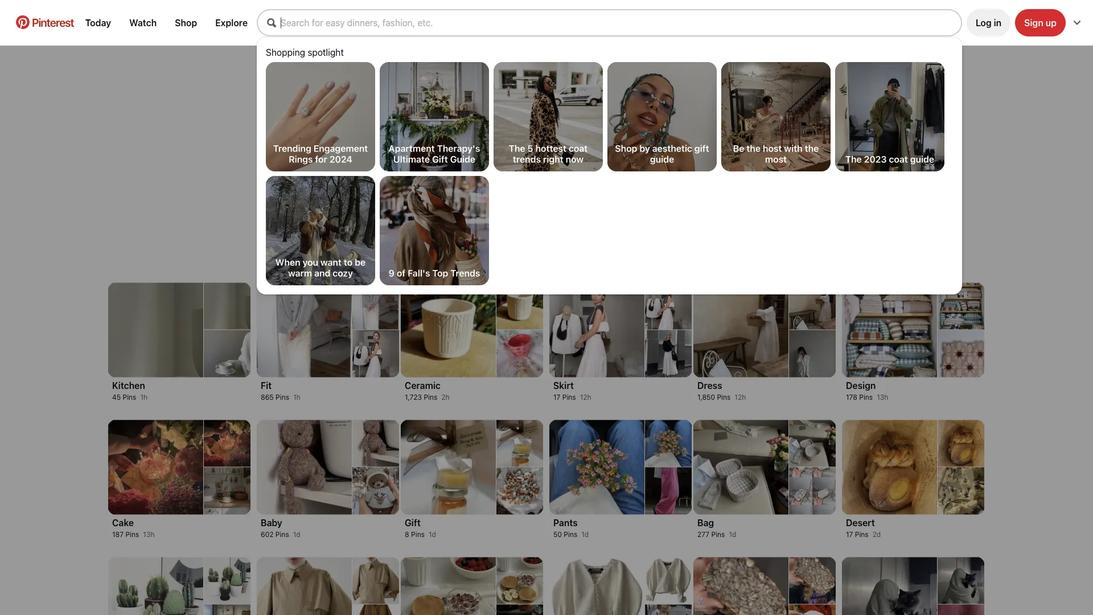 Task type: describe. For each thing, give the bounding box(es) containing it.
now
[[566, 154, 584, 165]]

spotlight
[[308, 47, 344, 58]]

user avatar image
[[513, 52, 581, 121]]

trending engagement rings for 2024 link
[[266, 62, 375, 171]]

pinterest button
[[9, 15, 81, 30]]

up
[[1046, 17, 1057, 28]]

ceramic 1,723 pins 2h
[[405, 380, 450, 401]]

today link
[[81, 13, 116, 33]]

skirt 17 pins 12h
[[554, 380, 592, 401]]

8 inside gift 8 pins 1d
[[405, 531, 409, 539]]

with
[[785, 143, 803, 154]]

log
[[976, 17, 992, 28]]

host
[[763, 143, 782, 154]]

apartment
[[389, 143, 435, 154]]

be
[[734, 143, 745, 154]]

right
[[543, 154, 564, 165]]

shopping spotlight
[[266, 47, 344, 58]]

2 the from the left
[[805, 143, 819, 154]]

fall's
[[408, 268, 430, 279]]

pants 50 pins 1d
[[554, 518, 589, 539]]

pinterest
[[32, 15, 74, 29]]

sem button
[[527, 125, 566, 150]]

to
[[344, 257, 353, 268]]

1d for gift
[[429, 531, 436, 539]]

dress 1,850 pins 12h
[[698, 380, 746, 401]]

bag 277 pins 1d
[[698, 518, 737, 539]]

sem
[[527, 125, 566, 150]]

gift inside gift 8 pins 1d
[[405, 518, 421, 528]]

search image
[[267, 18, 276, 27]]

2024
[[330, 154, 353, 165]]

1d for pants
[[582, 531, 589, 539]]

1 the from the left
[[747, 143, 761, 154]]

be
[[355, 257, 366, 268]]

most
[[766, 154, 787, 165]]

cake
[[112, 518, 134, 528]]

pins for dress
[[717, 393, 731, 401]]

explore
[[215, 17, 248, 28]]

pins for baby
[[276, 531, 289, 539]]

rings
[[289, 154, 313, 165]]

ultimate
[[394, 154, 430, 165]]

sign up
[[1025, 17, 1057, 28]]

engagement
[[314, 143, 368, 154]]

pins for kitchen
[[123, 393, 136, 401]]

followers
[[510, 174, 549, 185]]

Search text field
[[281, 17, 962, 28]]

desert 17 pins 2d
[[847, 518, 881, 539]]

hottest
[[536, 143, 567, 154]]

and
[[315, 268, 331, 279]]

50
[[554, 531, 562, 539]]

17 for skirt
[[554, 393, 561, 401]]

following
[[564, 174, 603, 185]]

guide inside the 2023 coat guide 'link'
[[911, 154, 935, 165]]

@sem_g_
[[526, 152, 567, 163]]

shop for shop by aesthetic gift guide
[[615, 143, 638, 154]]

skirt
[[554, 380, 574, 391]]

2d
[[873, 531, 881, 539]]

pins for gift
[[411, 531, 425, 539]]

9 of fall's top trends
[[389, 268, 480, 279]]

45
[[112, 393, 121, 401]]

pinterest image
[[16, 15, 30, 29]]

be the host with the most link
[[722, 62, 831, 171]]

the 5 hottest coat trends right now
[[509, 143, 588, 165]]

watch link
[[125, 13, 161, 33]]

baby
[[261, 518, 283, 528]]

the for the 2023 coat guide
[[846, 154, 862, 165]]

17 for desert
[[847, 531, 854, 539]]

shop for shop
[[175, 17, 197, 28]]

coat inside 'link'
[[890, 154, 908, 165]]

gift inside apartment therapy's ultimate gift guide
[[432, 154, 448, 165]]

shop by aesthetic gift guide link
[[608, 62, 717, 171]]

pins for design
[[860, 393, 873, 401]]

desert
[[847, 518, 875, 528]]

trends
[[451, 268, 480, 279]]

today
[[85, 17, 111, 28]]

dress
[[698, 380, 723, 391]]

12h for skirt
[[580, 393, 592, 401]]

cake 187 pins 13h
[[112, 518, 155, 539]]

baby 602 pins 1d
[[261, 518, 301, 539]]

apartment therapy's ultimate gift guide link
[[380, 62, 489, 171]]

pins for skirt
[[563, 393, 576, 401]]

13h for cake
[[143, 531, 155, 539]]

kitchen
[[112, 380, 145, 391]]

for
[[315, 154, 327, 165]]

sign
[[1025, 17, 1044, 28]]

bag
[[698, 518, 715, 528]]

gift
[[695, 143, 710, 154]]

when you want to be warm and cozy link
[[266, 176, 375, 285]]

in
[[994, 17, 1002, 28]]

coat inside the 5 hottest coat trends right now
[[569, 143, 588, 154]]

apartment therapy's ultimate gift guide
[[389, 143, 480, 165]]

guide inside shop by aesthetic gift guide
[[650, 154, 675, 165]]



Task type: locate. For each thing, give the bounding box(es) containing it.
0 vertical spatial 17
[[554, 393, 561, 401]]

13h right 187
[[143, 531, 155, 539]]

1d inside baby 602 pins 1d
[[293, 531, 301, 539]]

fit
[[261, 380, 272, 391]]

pins for desert
[[856, 531, 869, 539]]

design image
[[843, 283, 938, 377], [938, 283, 985, 330], [938, 330, 985, 377]]

2h
[[442, 393, 450, 401]]

hijab image
[[843, 557, 938, 615], [938, 557, 985, 604], [938, 605, 985, 615]]

the right with
[[805, 143, 819, 154]]

734 followers
[[491, 174, 549, 185]]

1d inside the pants 50 pins 1d
[[582, 531, 589, 539]]

blouse image
[[550, 557, 645, 615], [645, 557, 692, 604], [645, 605, 692, 615]]

the left 5 on the top of the page
[[509, 143, 526, 154]]

1h inside kitchen 45 pins 1h
[[140, 393, 148, 401]]

17
[[554, 393, 561, 401], [847, 531, 854, 539]]

1d
[[293, 531, 301, 539], [429, 531, 436, 539], [582, 531, 589, 539], [729, 531, 737, 539]]

1h for fit
[[293, 393, 301, 401]]

1 horizontal spatial gift
[[432, 154, 448, 165]]

desert image
[[843, 420, 938, 515], [938, 420, 985, 467], [938, 467, 985, 515]]

pins inside ceramic 1,723 pins 2h
[[424, 393, 438, 401]]

1 1d from the left
[[293, 531, 301, 539]]

fit image
[[257, 283, 352, 377], [353, 283, 399, 330], [353, 330, 399, 377]]

1 horizontal spatial 8
[[556, 174, 562, 185]]

pins inside baby 602 pins 1d
[[276, 531, 289, 539]]

the 5 hottest coat trends right now link
[[494, 62, 603, 171]]

kitchen image
[[108, 283, 203, 377], [204, 283, 251, 330], [204, 330, 251, 377]]

pins inside cake 187 pins 13h
[[126, 531, 139, 539]]

pins inside dress 1,850 pins 12h
[[717, 393, 731, 401]]

0 horizontal spatial 1h
[[140, 393, 148, 401]]

by
[[640, 143, 650, 154]]

guide right 2023
[[911, 154, 935, 165]]

13h inside design 178 pins 13h
[[877, 393, 889, 401]]

coat right right
[[569, 143, 588, 154]]

1d inside gift 8 pins 1d
[[429, 531, 436, 539]]

when you want to be warm and cozy
[[276, 257, 366, 279]]

1,723
[[405, 393, 422, 401]]

13h inside cake 187 pins 13h
[[143, 531, 155, 539]]

pins inside bag 277 pins 1d
[[712, 531, 725, 539]]

1 horizontal spatial 1h
[[293, 393, 301, 401]]

1 horizontal spatial 12h
[[735, 393, 746, 401]]

you
[[303, 257, 318, 268]]

9
[[389, 268, 395, 279]]

1 vertical spatial gift
[[405, 518, 421, 528]]

17 down desert
[[847, 531, 854, 539]]

8 following
[[556, 174, 603, 185]]

list
[[36, 275, 1057, 615]]

0 vertical spatial 13h
[[877, 393, 889, 401]]

5
[[528, 143, 534, 154]]

1 vertical spatial shop
[[615, 143, 638, 154]]

gift image
[[401, 420, 496, 515], [497, 420, 543, 467], [497, 467, 543, 515]]

explore link
[[211, 13, 252, 33]]

13h for design
[[877, 393, 889, 401]]

1,850
[[698, 393, 716, 401]]

3 1d from the left
[[582, 531, 589, 539]]

cake image
[[108, 420, 203, 515], [204, 420, 251, 467], [204, 467, 251, 515]]

pins inside the pants 50 pins 1d
[[564, 531, 578, 539]]

list containing kitchen
[[36, 275, 1057, 615]]

2 1h from the left
[[293, 393, 301, 401]]

pins for bag
[[712, 531, 725, 539]]

ceramic image
[[401, 283, 496, 377], [497, 283, 543, 330], [497, 330, 543, 377]]

skirt image
[[550, 283, 645, 377], [645, 283, 692, 330], [645, 330, 692, 377]]

pins for fit
[[276, 393, 289, 401]]

aesthetic
[[653, 143, 693, 154]]

guide
[[450, 154, 476, 165]]

trending
[[273, 143, 312, 154]]

0 vertical spatial shop
[[175, 17, 197, 28]]

want
[[321, 257, 342, 268]]

13h right 178
[[877, 393, 889, 401]]

design
[[847, 380, 876, 391]]

1d for bag
[[729, 531, 737, 539]]

pants
[[554, 518, 578, 528]]

0 horizontal spatial guide
[[650, 154, 675, 165]]

coat
[[569, 143, 588, 154], [890, 154, 908, 165]]

1h for kitchen
[[140, 393, 148, 401]]

guide right by
[[650, 154, 675, 165]]

17 down "skirt"
[[554, 393, 561, 401]]

the inside 'link'
[[846, 154, 862, 165]]

guide
[[650, 154, 675, 165], [911, 154, 935, 165]]

shop inside 'link'
[[175, 17, 197, 28]]

1h right 865
[[293, 393, 301, 401]]

shop by aesthetic gift guide
[[615, 143, 710, 165]]

plant image
[[108, 557, 203, 615], [204, 557, 251, 604], [204, 605, 251, 615]]

1 horizontal spatial 17
[[847, 531, 854, 539]]

pins for cake
[[126, 531, 139, 539]]

0 horizontal spatial 12h
[[580, 393, 592, 401]]

0 horizontal spatial 13h
[[143, 531, 155, 539]]

2 12h from the left
[[735, 393, 746, 401]]

1 horizontal spatial the
[[846, 154, 862, 165]]

1d inside bag 277 pins 1d
[[729, 531, 737, 539]]

1 horizontal spatial the
[[805, 143, 819, 154]]

baby image
[[257, 420, 352, 515], [353, 420, 399, 467], [353, 467, 399, 515]]

734
[[491, 174, 508, 185]]

1 vertical spatial 17
[[847, 531, 854, 539]]

2023
[[865, 154, 887, 165]]

17 inside skirt 17 pins 12h
[[554, 393, 561, 401]]

watch
[[129, 17, 157, 28]]

the for the 5 hottest coat trends right now
[[509, 143, 526, 154]]

the 2023 coat guide link
[[836, 62, 945, 171]]

the left 2023
[[846, 154, 862, 165]]

shop left by
[[615, 143, 638, 154]]

cozy
[[333, 268, 353, 279]]

pins for ceramic
[[424, 393, 438, 401]]

0 horizontal spatial coat
[[569, 143, 588, 154]]

1d for baby
[[293, 531, 301, 539]]

17 inside desert 17 pins 2d
[[847, 531, 854, 539]]

ceramic
[[405, 380, 441, 391]]

602
[[261, 531, 274, 539]]

sign up button
[[1016, 9, 1066, 36]]

log in button
[[967, 9, 1011, 36]]

@sem_g_ button
[[526, 148, 567, 173]]

0 vertical spatial 8
[[556, 174, 562, 185]]

when
[[276, 257, 301, 268]]

of
[[397, 268, 406, 279]]

pins inside desert 17 pins 2d
[[856, 531, 869, 539]]

1h down kitchen
[[140, 393, 148, 401]]

pins inside skirt 17 pins 12h
[[563, 393, 576, 401]]

sem @sem_g_
[[526, 125, 567, 163]]

sandwich image
[[694, 557, 789, 615], [790, 557, 836, 604], [790, 605, 836, 615]]

brekkie image
[[401, 557, 496, 615], [497, 557, 543, 604], [497, 605, 543, 615]]

2 1d from the left
[[429, 531, 436, 539]]

coat image
[[257, 557, 352, 615], [353, 557, 399, 604], [353, 605, 399, 615]]

be the host with the most
[[734, 143, 819, 165]]

design 178 pins 13h
[[847, 380, 889, 401]]

pants image
[[550, 420, 645, 515], [645, 420, 692, 467], [645, 467, 692, 515]]

0 horizontal spatial the
[[509, 143, 526, 154]]

gift 8 pins 1d
[[405, 518, 436, 539]]

1 vertical spatial 13h
[[143, 531, 155, 539]]

shop link
[[170, 13, 202, 33]]

shop
[[175, 17, 197, 28], [615, 143, 638, 154]]

pinterest link
[[9, 15, 81, 29]]

the right be
[[747, 143, 761, 154]]

bag image
[[694, 420, 789, 515], [790, 420, 836, 467], [790, 467, 836, 515]]

pins inside kitchen 45 pins 1h
[[123, 393, 136, 401]]

therapy's
[[437, 143, 480, 154]]

1 guide from the left
[[650, 154, 675, 165]]

0 vertical spatial gift
[[432, 154, 448, 165]]

1 1h from the left
[[140, 393, 148, 401]]

the inside the 5 hottest coat trends right now
[[509, 143, 526, 154]]

1 horizontal spatial 13h
[[877, 393, 889, 401]]

1 horizontal spatial coat
[[890, 154, 908, 165]]

4 1d from the left
[[729, 531, 737, 539]]

the
[[509, 143, 526, 154], [846, 154, 862, 165]]

trends
[[513, 154, 541, 165]]

0 horizontal spatial gift
[[405, 518, 421, 528]]

1 12h from the left
[[580, 393, 592, 401]]

0 horizontal spatial the
[[747, 143, 761, 154]]

fit 865 pins 1h
[[261, 380, 301, 401]]

12h inside skirt 17 pins 12h
[[580, 393, 592, 401]]

1 horizontal spatial guide
[[911, 154, 935, 165]]

shop inside shop by aesthetic gift guide
[[615, 143, 638, 154]]

0 horizontal spatial 17
[[554, 393, 561, 401]]

gift
[[432, 154, 448, 165], [405, 518, 421, 528]]

the 2023 coat guide
[[846, 154, 935, 165]]

9 of fall's top trends link
[[380, 176, 489, 285]]

trending engagement rings for 2024
[[273, 143, 368, 165]]

dress image
[[694, 283, 789, 377], [790, 283, 836, 330], [790, 330, 836, 377]]

178
[[847, 393, 858, 401]]

warm
[[288, 268, 312, 279]]

top
[[433, 268, 448, 279]]

0 horizontal spatial 8
[[405, 531, 409, 539]]

2 guide from the left
[[911, 154, 935, 165]]

coat right 2023
[[890, 154, 908, 165]]

12h inside dress 1,850 pins 12h
[[735, 393, 746, 401]]

kitchen 45 pins 1h
[[112, 380, 148, 401]]

pins inside design 178 pins 13h
[[860, 393, 873, 401]]

pins for pants
[[564, 531, 578, 539]]

187
[[112, 531, 124, 539]]

1h inside fit 865 pins 1h
[[293, 393, 301, 401]]

12h for dress
[[735, 393, 746, 401]]

pins inside gift 8 pins 1d
[[411, 531, 425, 539]]

1 vertical spatial 8
[[405, 531, 409, 539]]

1 horizontal spatial shop
[[615, 143, 638, 154]]

shopping
[[266, 47, 305, 58]]

0 horizontal spatial shop
[[175, 17, 197, 28]]

shop right watch link
[[175, 17, 197, 28]]

pins inside fit 865 pins 1h
[[276, 393, 289, 401]]



Task type: vqa. For each thing, say whether or not it's contained in the screenshot.


